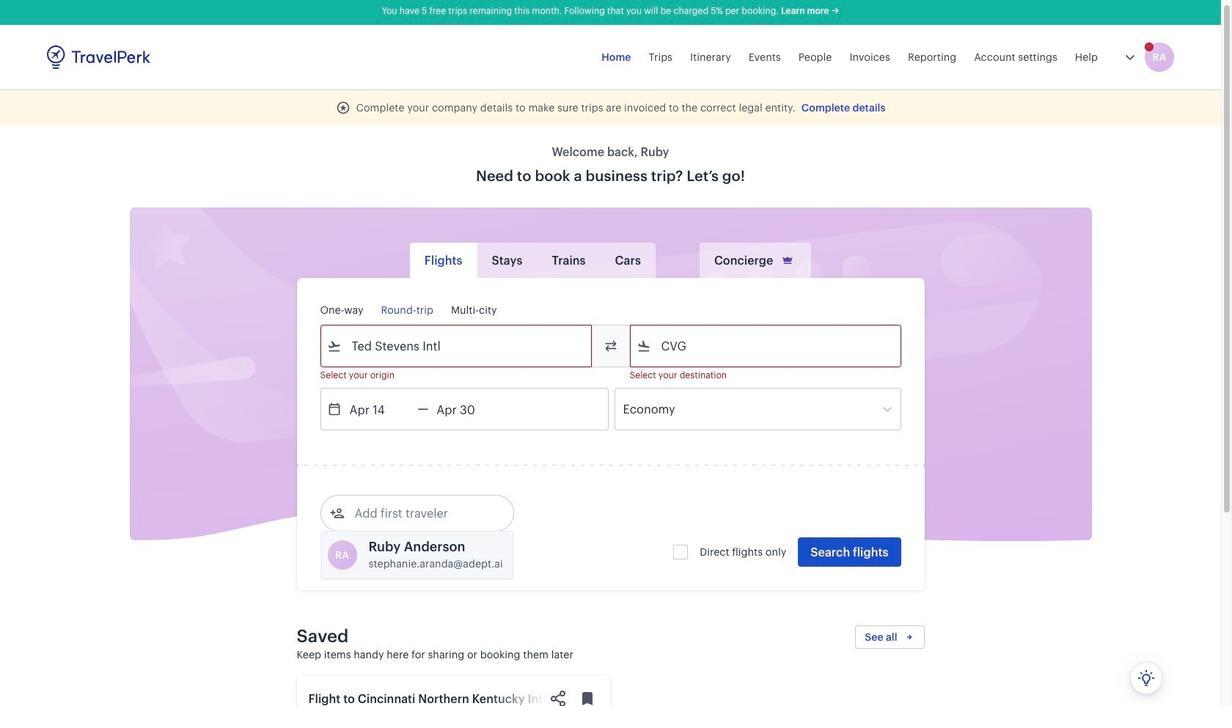 Task type: locate. For each thing, give the bounding box(es) containing it.
Add first traveler search field
[[344, 502, 497, 525]]

Depart text field
[[341, 389, 418, 430]]

From search field
[[341, 334, 572, 358]]



Task type: describe. For each thing, give the bounding box(es) containing it.
To search field
[[651, 334, 881, 358]]

Return text field
[[429, 389, 505, 430]]



